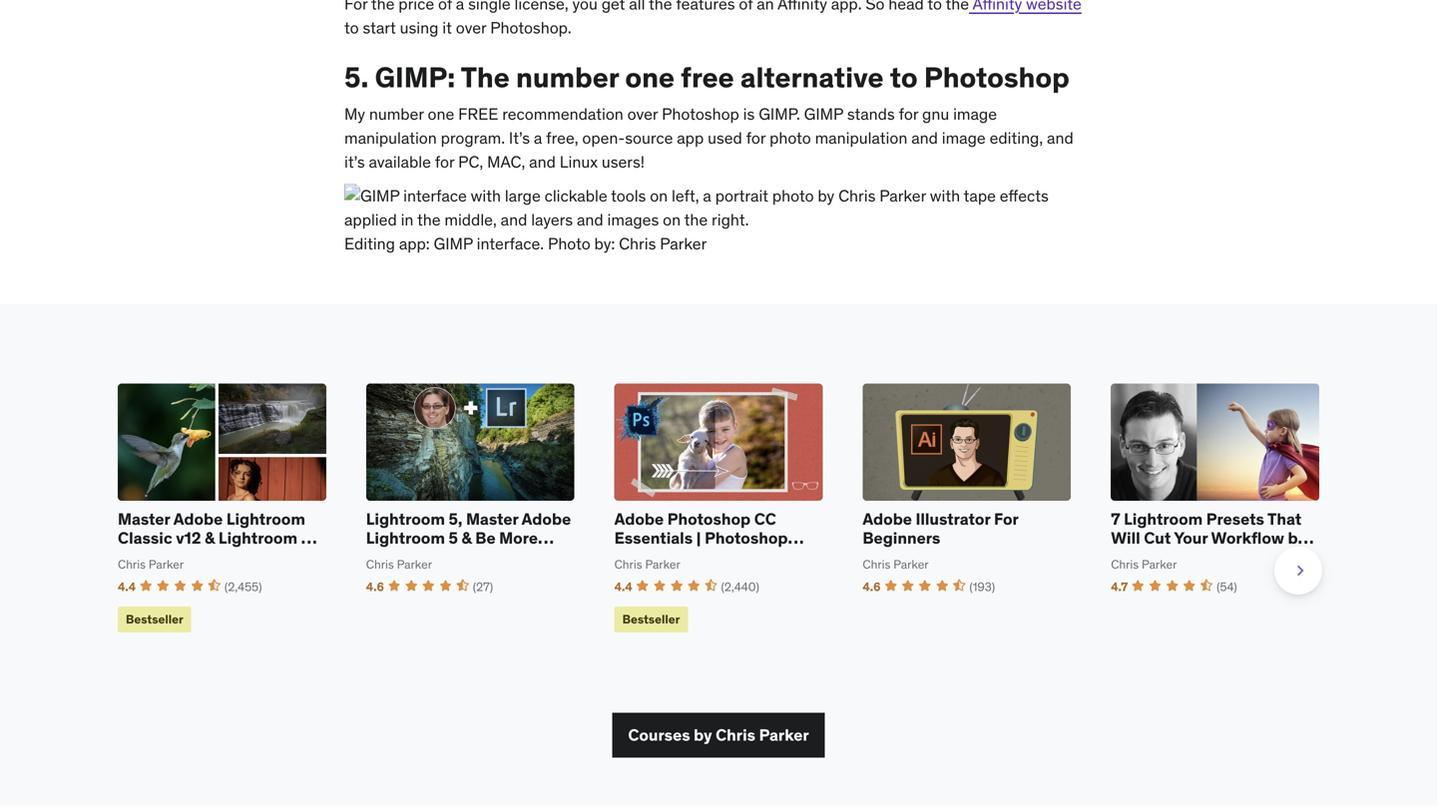 Task type: locate. For each thing, give the bounding box(es) containing it.
4.4 down v6
[[118, 580, 136, 595]]

(27)
[[473, 580, 493, 595]]

4.4
[[118, 580, 136, 595], [615, 580, 633, 595]]

1 master from the left
[[118, 509, 170, 530]]

4.6 down "productive"
[[366, 580, 384, 595]]

0 horizontal spatial 4.4
[[118, 580, 136, 595]]

& inside master adobe lightroom classic v12 & lightroom cc v6 | 2023
[[205, 528, 215, 549]]

the
[[461, 60, 510, 95]]

0 horizontal spatial &
[[205, 528, 215, 549]]

0 vertical spatial one
[[625, 60, 675, 95]]

program.
[[441, 128, 505, 148]]

chris parker
[[118, 557, 184, 573], [366, 557, 432, 573], [615, 557, 681, 573], [1111, 557, 1178, 573]]

4.6 down beginners
[[863, 580, 881, 595]]

cc
[[755, 509, 777, 530], [301, 528, 323, 549]]

1 horizontal spatial 4.4
[[615, 580, 633, 595]]

1 horizontal spatial |
[[697, 528, 701, 549]]

1 horizontal spatial to
[[890, 60, 918, 95]]

& right "v12"
[[205, 528, 215, 549]]

1 & from the left
[[205, 528, 215, 549]]

will
[[1111, 528, 1141, 549]]

0 horizontal spatial gimp
[[434, 234, 473, 254]]

2 4.6 from the left
[[863, 580, 881, 595]]

0 vertical spatial to
[[344, 17, 359, 38]]

chris inside adobe illustrator for beginners chris parker
[[863, 557, 891, 573]]

|
[[697, 528, 701, 549], [140, 547, 144, 568]]

adobe photoshop cc essentials | photoshop retouching link
[[615, 509, 823, 568]]

for left pc, at the left of the page
[[435, 152, 455, 172]]

master up v6
[[118, 509, 170, 530]]

number
[[516, 60, 619, 95], [369, 104, 424, 124]]

and right editing,
[[1047, 128, 1074, 148]]

mac,
[[487, 152, 525, 172]]

cc left "productive"
[[301, 528, 323, 549]]

cut
[[1144, 528, 1172, 549]]

4.6
[[366, 580, 384, 595], [863, 580, 881, 595]]

0 vertical spatial over
[[456, 17, 487, 38]]

1 horizontal spatial &
[[462, 528, 472, 549]]

(193)
[[970, 580, 996, 595]]

image
[[954, 104, 997, 124], [942, 128, 986, 148]]

it's
[[509, 128, 530, 148]]

bestseller for adobe photoshop cc essentials | photoshop retouching
[[623, 612, 680, 627]]

more
[[499, 528, 538, 549]]

0 horizontal spatial |
[[140, 547, 144, 568]]

4 adobe from the left
[[863, 509, 913, 530]]

app
[[677, 128, 704, 148]]

free
[[681, 60, 735, 95]]

adobe
[[173, 509, 223, 530], [522, 509, 571, 530], [615, 509, 664, 530], [863, 509, 913, 530]]

illustrator
[[916, 509, 991, 530]]

by:
[[595, 234, 615, 254]]

workflow
[[1212, 528, 1285, 549]]

3 chris parker from the left
[[615, 557, 681, 573]]

1 horizontal spatial 4.6
[[863, 580, 881, 595]]

number up recommendation
[[516, 60, 619, 95]]

1 manipulation from the left
[[344, 128, 437, 148]]

adobe illustrator for beginners link
[[863, 509, 1072, 550]]

2 horizontal spatial for
[[899, 104, 919, 124]]

0 horizontal spatial number
[[369, 104, 424, 124]]

editing
[[344, 234, 395, 254]]

7 lightroom presets that will cut your workflow by up to 50%
[[1111, 509, 1307, 568]]

gimp
[[804, 104, 844, 124], [434, 234, 473, 254]]

1 vertical spatial over
[[628, 104, 658, 124]]

adobe inside adobe illustrator for beginners chris parker
[[863, 509, 913, 530]]

1 horizontal spatial number
[[516, 60, 619, 95]]

1 horizontal spatial cc
[[755, 509, 777, 530]]

over up source
[[628, 104, 658, 124]]

2 vertical spatial for
[[435, 152, 455, 172]]

to up the stands
[[890, 60, 918, 95]]

by right courses
[[694, 725, 712, 746]]

bestseller down the 2023
[[126, 612, 183, 627]]

1 vertical spatial to
[[890, 60, 918, 95]]

adobe up the 2023
[[173, 509, 223, 530]]

to left start
[[344, 17, 359, 38]]

0 horizontal spatial master
[[118, 509, 170, 530]]

(54)
[[1217, 580, 1238, 595]]

gimp down alternative
[[804, 104, 844, 124]]

master inside master adobe lightroom classic v12 & lightroom cc v6 | 2023
[[118, 509, 170, 530]]

0 horizontal spatial manipulation
[[344, 128, 437, 148]]

photoshop
[[924, 60, 1070, 95], [662, 104, 740, 124], [668, 509, 751, 530], [705, 528, 788, 549]]

adobe up retouching
[[615, 509, 664, 530]]

cc up (2,440) at the right bottom of the page
[[755, 509, 777, 530]]

app:
[[399, 234, 430, 254]]

5. gimp: the number one free alternative to photoshop my number one free recommendation over photoshop is gimp. gimp stands for gnu image manipulation program. it's a free, open-source app used for photo manipulation and image editing, and it's available for pc, mac, and linux users!
[[344, 60, 1076, 172]]

chris
[[619, 234, 656, 254], [118, 557, 146, 573], [366, 557, 394, 573], [615, 557, 643, 573], [863, 557, 891, 573], [1111, 557, 1139, 573], [716, 725, 756, 746]]

adobe right be in the left bottom of the page
[[522, 509, 571, 530]]

0 horizontal spatial one
[[428, 104, 455, 124]]

gimp right "app:"
[[434, 234, 473, 254]]

1 4.4 from the left
[[118, 580, 136, 595]]

essentials
[[615, 528, 693, 549]]

for
[[899, 104, 919, 124], [747, 128, 766, 148], [435, 152, 455, 172]]

| right essentials
[[697, 528, 701, 549]]

1 horizontal spatial over
[[628, 104, 658, 124]]

0 vertical spatial image
[[954, 104, 997, 124]]

manipulation down the stands
[[815, 128, 908, 148]]

to
[[344, 17, 359, 38], [890, 60, 918, 95]]

0 vertical spatial gimp
[[804, 104, 844, 124]]

3 adobe from the left
[[615, 509, 664, 530]]

2 4.4 from the left
[[615, 580, 633, 595]]

photoshop up (2,440) at the right bottom of the page
[[705, 528, 788, 549]]

4.4 down retouching
[[615, 580, 633, 595]]

for left gnu
[[899, 104, 919, 124]]

and down gnu
[[912, 128, 938, 148]]

parker
[[660, 234, 707, 254], [149, 557, 184, 573], [397, 557, 432, 573], [645, 557, 681, 573], [894, 557, 929, 573], [1142, 557, 1178, 573], [759, 725, 809, 746]]

0 vertical spatial by
[[1289, 528, 1307, 549]]

| right v6
[[140, 547, 144, 568]]

recommendation
[[502, 104, 624, 124]]

it
[[443, 17, 452, 38]]

manipulation up available
[[344, 128, 437, 148]]

7
[[1111, 509, 1121, 530]]

2 & from the left
[[462, 528, 472, 549]]

one
[[625, 60, 675, 95], [428, 104, 455, 124]]

adobe left illustrator
[[863, 509, 913, 530]]

2 adobe from the left
[[522, 509, 571, 530]]

bestseller down retouching
[[623, 612, 680, 627]]

to start using it over photoshop.
[[344, 17, 572, 38]]

| inside master adobe lightroom classic v12 & lightroom cc v6 | 2023
[[140, 547, 144, 568]]

editing,
[[990, 128, 1044, 148]]

1 vertical spatial by
[[694, 725, 712, 746]]

productive
[[366, 547, 449, 568]]

master
[[118, 509, 170, 530], [466, 509, 519, 530]]

master adobe lightroom classic v12 & lightroom cc v6 | 2023
[[118, 509, 323, 568]]

cc inside adobe photoshop cc essentials | photoshop retouching
[[755, 509, 777, 530]]

lightroom inside 7 lightroom presets that will cut your workflow by up to 50%
[[1124, 509, 1203, 530]]

0 horizontal spatial bestseller
[[126, 612, 183, 627]]

1 horizontal spatial gimp
[[804, 104, 844, 124]]

0 horizontal spatial cc
[[301, 528, 323, 549]]

1 bestseller from the left
[[126, 612, 183, 627]]

photo
[[548, 234, 591, 254]]

and down a at left top
[[529, 152, 556, 172]]

gnu
[[923, 104, 950, 124]]

2 bestseller from the left
[[623, 612, 680, 627]]

gimp interface with large clickable tools on left, a portrait photo by chris parker with tape effects applied in the middle, and layers and images on the right. image
[[344, 184, 1093, 232]]

1 horizontal spatial for
[[747, 128, 766, 148]]

0 horizontal spatial by
[[694, 725, 712, 746]]

master right 5,
[[466, 509, 519, 530]]

and
[[912, 128, 938, 148], [1047, 128, 1074, 148], [529, 152, 556, 172]]

by
[[1289, 528, 1307, 549], [694, 725, 712, 746]]

bestseller
[[126, 612, 183, 627], [623, 612, 680, 627]]

1 adobe from the left
[[173, 509, 223, 530]]

1 chris parker from the left
[[118, 557, 184, 573]]

2 chris parker from the left
[[366, 557, 432, 573]]

0 horizontal spatial for
[[435, 152, 455, 172]]

by right workflow
[[1289, 528, 1307, 549]]

chris parker for 7 lightroom presets that will cut your workflow by up to 50%
[[1111, 557, 1178, 573]]

1 vertical spatial gimp
[[434, 234, 473, 254]]

over right it
[[456, 17, 487, 38]]

over inside 5. gimp: the number one free alternative to photoshop my number one free recommendation over photoshop is gimp. gimp stands for gnu image manipulation program. it's a free, open-source app used for photo manipulation and image editing, and it's available for pc, mac, and linux users!
[[628, 104, 658, 124]]

1 vertical spatial number
[[369, 104, 424, 124]]

image right gnu
[[954, 104, 997, 124]]

(2,455)
[[225, 580, 262, 595]]

&
[[205, 528, 215, 549], [462, 528, 472, 549]]

& right '5'
[[462, 528, 472, 549]]

4 chris parker from the left
[[1111, 557, 1178, 573]]

photoshop.
[[490, 17, 572, 38]]

master adobe lightroom classic v12 & lightroom cc v6 | 2023 link
[[118, 509, 326, 568]]

be
[[476, 528, 496, 549]]

number down gimp:
[[369, 104, 424, 124]]

1 horizontal spatial by
[[1289, 528, 1307, 549]]

image down gnu
[[942, 128, 986, 148]]

beginners
[[863, 528, 941, 549]]

7 lightroom presets that will cut your workflow by up to 50% link
[[1111, 509, 1320, 568]]

manipulation
[[344, 128, 437, 148], [815, 128, 908, 148]]

0 horizontal spatial 4.6
[[366, 580, 384, 595]]

over
[[456, 17, 487, 38], [628, 104, 658, 124]]

0 horizontal spatial to
[[344, 17, 359, 38]]

lightroom
[[226, 509, 305, 530], [366, 509, 445, 530], [1124, 509, 1203, 530], [219, 528, 298, 549], [366, 528, 445, 549]]

1 horizontal spatial manipulation
[[815, 128, 908, 148]]

1 horizontal spatial master
[[466, 509, 519, 530]]

start
[[363, 17, 396, 38]]

1 4.6 from the left
[[366, 580, 384, 595]]

1 horizontal spatial and
[[912, 128, 938, 148]]

1 vertical spatial one
[[428, 104, 455, 124]]

source
[[625, 128, 673, 148]]

2 master from the left
[[466, 509, 519, 530]]

1 horizontal spatial bestseller
[[623, 612, 680, 627]]

for down is
[[747, 128, 766, 148]]



Task type: vqa. For each thing, say whether or not it's contained in the screenshot.
stands
yes



Task type: describe. For each thing, give the bounding box(es) containing it.
is
[[744, 104, 755, 124]]

adobe inside lightroom 5, master adobe lightroom 5 & be more productive
[[522, 509, 571, 530]]

a
[[534, 128, 542, 148]]

1 horizontal spatial one
[[625, 60, 675, 95]]

using
[[400, 17, 439, 38]]

gimp:
[[375, 60, 456, 95]]

2023
[[148, 547, 187, 568]]

adobe inside adobe photoshop cc essentials | photoshop retouching
[[615, 509, 664, 530]]

photoshop up app
[[662, 104, 740, 124]]

4.7
[[1111, 580, 1129, 595]]

0 horizontal spatial and
[[529, 152, 556, 172]]

by inside 7 lightroom presets that will cut your workflow by up to 50%
[[1289, 528, 1307, 549]]

v6
[[118, 547, 136, 568]]

& inside lightroom 5, master adobe lightroom 5 & be more productive
[[462, 528, 472, 549]]

used
[[708, 128, 743, 148]]

4.6 for adobe illustrator for beginners
[[863, 580, 881, 595]]

my
[[344, 104, 365, 124]]

adobe photoshop cc essentials | photoshop retouching
[[615, 509, 788, 568]]

2 manipulation from the left
[[815, 128, 908, 148]]

it's
[[344, 152, 365, 172]]

editing app: gimp interface. photo by: chris parker
[[344, 234, 707, 254]]

chris parker for lightroom 5, master adobe lightroom 5 & be more productive
[[366, 557, 432, 573]]

bestseller for master adobe lightroom classic v12 & lightroom cc v6 | 2023
[[126, 612, 183, 627]]

interface.
[[477, 234, 544, 254]]

50%
[[1157, 547, 1192, 568]]

adobe illustrator for beginners chris parker
[[863, 509, 1019, 573]]

to
[[1136, 547, 1153, 568]]

to inside 5. gimp: the number one free alternative to photoshop my number one free recommendation over photoshop is gimp. gimp stands for gnu image manipulation program. it's a free, open-source app used for photo manipulation and image editing, and it's available for pc, mac, and linux users!
[[890, 60, 918, 95]]

courses by chris parker
[[628, 725, 809, 746]]

lightroom 5, master adobe lightroom 5 & be more productive link
[[366, 509, 575, 568]]

0 horizontal spatial over
[[456, 17, 487, 38]]

users!
[[602, 152, 645, 172]]

up
[[1111, 547, 1133, 568]]

courses by chris parker link
[[612, 713, 825, 759]]

for
[[994, 509, 1019, 530]]

photo
[[770, 128, 811, 148]]

parker inside adobe illustrator for beginners chris parker
[[894, 557, 929, 573]]

stands
[[848, 104, 895, 124]]

master inside lightroom 5, master adobe lightroom 5 & be more productive
[[466, 509, 519, 530]]

0 vertical spatial for
[[899, 104, 919, 124]]

presets
[[1207, 509, 1265, 530]]

5.
[[344, 60, 369, 95]]

4.4 for master adobe lightroom classic v12 & lightroom cc v6 | 2023
[[118, 580, 136, 595]]

photoshop up editing,
[[924, 60, 1070, 95]]

lightroom 5, master adobe lightroom 5 & be more productive
[[366, 509, 571, 568]]

gimp inside 5. gimp: the number one free alternative to photoshop my number one free recommendation over photoshop is gimp. gimp stands for gnu image manipulation program. it's a free, open-source app used for photo manipulation and image editing, and it's available for pc, mac, and linux users!
[[804, 104, 844, 124]]

cc inside master adobe lightroom classic v12 & lightroom cc v6 | 2023
[[301, 528, 323, 549]]

| inside adobe photoshop cc essentials | photoshop retouching
[[697, 528, 701, 549]]

courses
[[628, 725, 691, 746]]

photoshop up retouching
[[668, 509, 751, 530]]

2 horizontal spatial and
[[1047, 128, 1074, 148]]

available
[[369, 152, 431, 172]]

free
[[458, 104, 499, 124]]

that
[[1268, 509, 1302, 530]]

1 vertical spatial for
[[747, 128, 766, 148]]

free,
[[546, 128, 579, 148]]

4.6 for lightroom 5, master adobe lightroom 5 & be more productive
[[366, 580, 384, 595]]

(2,440)
[[721, 580, 760, 595]]

1 vertical spatial image
[[942, 128, 986, 148]]

open-
[[583, 128, 625, 148]]

pc,
[[458, 152, 484, 172]]

classic
[[118, 528, 172, 549]]

alternative
[[741, 60, 884, 95]]

5,
[[449, 509, 463, 530]]

chris parker for master adobe lightroom classic v12 & lightroom cc v6 | 2023
[[118, 557, 184, 573]]

retouching
[[615, 547, 703, 568]]

v12
[[176, 528, 201, 549]]

0 vertical spatial number
[[516, 60, 619, 95]]

5
[[449, 528, 458, 549]]

gimp.
[[759, 104, 801, 124]]

linux
[[560, 152, 598, 172]]

4.4 for adobe photoshop cc essentials | photoshop retouching
[[615, 580, 633, 595]]

chris parker for adobe photoshop cc essentials | photoshop retouching
[[615, 557, 681, 573]]

adobe inside master adobe lightroom classic v12 & lightroom cc v6 | 2023
[[173, 509, 223, 530]]

your
[[1175, 528, 1208, 549]]



